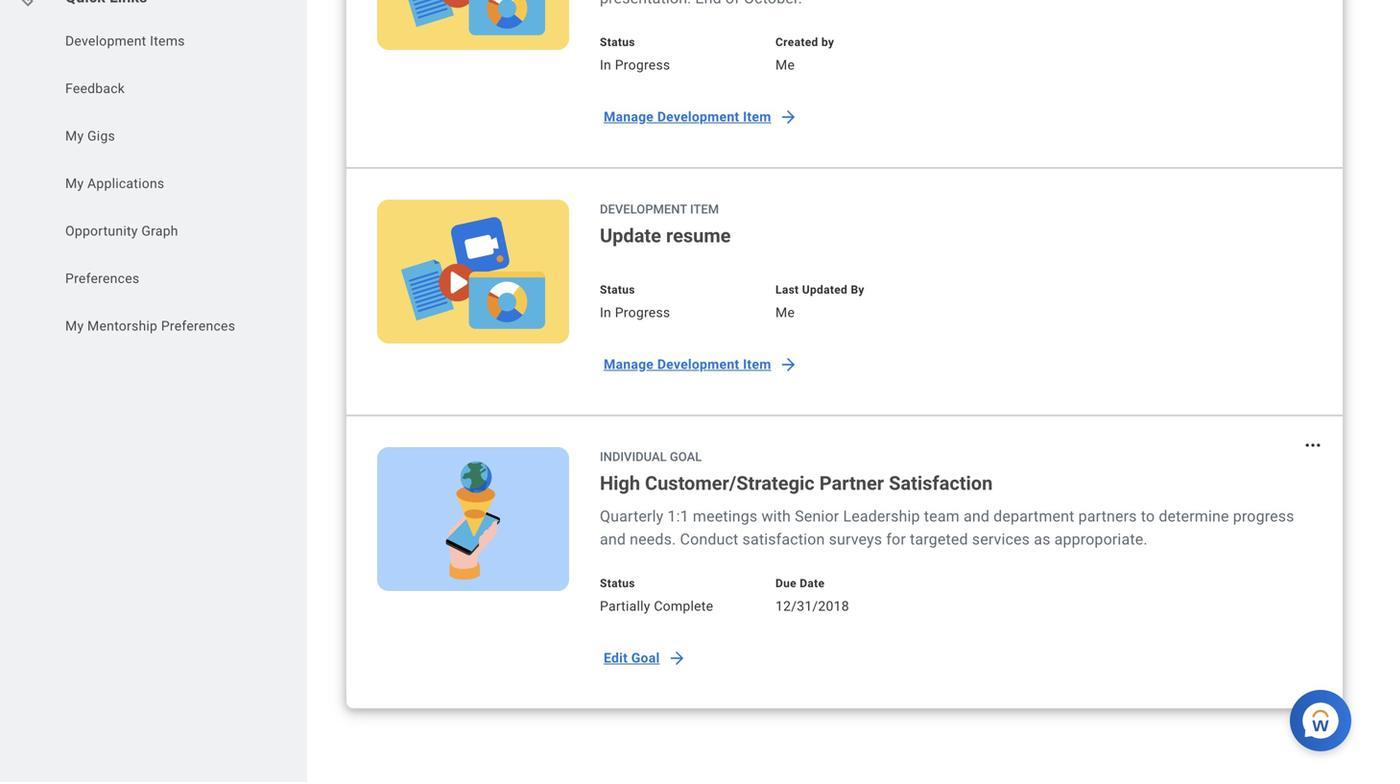 Task type: vqa. For each thing, say whether or not it's contained in the screenshot.
Goal within button
yes



Task type: locate. For each thing, give the bounding box(es) containing it.
0 vertical spatial manage development item
[[604, 109, 771, 125]]

me down 'last' at top
[[776, 305, 795, 321]]

related actions image
[[1304, 436, 1323, 455]]

2 manage development item from the top
[[604, 357, 771, 372]]

my for my gigs
[[65, 128, 84, 144]]

status in progress
[[600, 36, 670, 73], [600, 283, 670, 321]]

0 vertical spatial manage development item button
[[592, 98, 806, 136]]

preferences down 'preferences' link
[[161, 318, 235, 334]]

1 vertical spatial me
[[776, 305, 795, 321]]

department
[[994, 507, 1075, 526]]

1 vertical spatial goal
[[631, 650, 660, 666]]

my left gigs
[[65, 128, 84, 144]]

1 status in progress from the top
[[600, 36, 670, 73]]

0 vertical spatial and
[[964, 507, 990, 526]]

1 vertical spatial and
[[600, 530, 626, 549]]

and
[[964, 507, 990, 526], [600, 530, 626, 549]]

1:1
[[668, 507, 689, 526]]

status inside status partially complete
[[600, 577, 635, 590]]

2 vertical spatial status
[[600, 577, 635, 590]]

status
[[600, 36, 635, 49], [600, 283, 635, 297], [600, 577, 635, 590]]

1 manage development item button from the top
[[592, 98, 806, 136]]

2 progress from the top
[[615, 305, 670, 321]]

1 vertical spatial status
[[600, 283, 635, 297]]

in for me
[[600, 57, 611, 73]]

status for me
[[600, 36, 635, 49]]

0 vertical spatial manage
[[604, 109, 654, 125]]

manage for 2nd manage development item button
[[604, 357, 654, 372]]

2 vertical spatial my
[[65, 318, 84, 334]]

2 vertical spatial item
[[743, 357, 771, 372]]

my for my applications
[[65, 176, 84, 191]]

manage for 2nd manage development item button from the bottom
[[604, 109, 654, 125]]

my mentorship preferences link
[[63, 317, 261, 336]]

quarterly 1:1 meetings with senior leadership team and department partners to determine progress and needs. conduct satisfaction surveys for targeted services as approporiate.
[[600, 507, 1295, 549]]

manage development item
[[604, 109, 771, 125], [604, 357, 771, 372]]

services
[[972, 530, 1030, 549]]

and up services
[[964, 507, 990, 526]]

created
[[776, 36, 818, 49]]

feedback
[[65, 81, 125, 96]]

conduct
[[680, 530, 739, 549]]

list
[[0, 32, 307, 341]]

arrow right image right edit goal
[[668, 649, 687, 668]]

0 vertical spatial in
[[600, 57, 611, 73]]

meetings
[[693, 507, 758, 526]]

1 in from the top
[[600, 57, 611, 73]]

1 vertical spatial manage development item button
[[592, 346, 806, 384]]

item for arrow right image
[[743, 109, 771, 125]]

1 vertical spatial manage
[[604, 357, 654, 372]]

my for my mentorship preferences
[[65, 318, 84, 334]]

me
[[776, 57, 795, 73], [776, 305, 795, 321]]

goal for edit goal
[[631, 650, 660, 666]]

1 horizontal spatial arrow right image
[[779, 355, 798, 374]]

to
[[1141, 507, 1155, 526]]

complete
[[654, 598, 713, 614]]

0 vertical spatial my
[[65, 128, 84, 144]]

due date 12/31/2018
[[776, 577, 849, 614]]

my gigs link
[[63, 127, 261, 146]]

preferences down "opportunity"
[[65, 271, 139, 287]]

1 horizontal spatial preferences
[[161, 318, 235, 334]]

2 status from the top
[[600, 283, 635, 297]]

my
[[65, 128, 84, 144], [65, 176, 84, 191], [65, 318, 84, 334]]

1 status from the top
[[600, 36, 635, 49]]

list containing development items
[[0, 32, 307, 341]]

2 status in progress from the top
[[600, 283, 670, 321]]

1 vertical spatial my
[[65, 176, 84, 191]]

1 vertical spatial in
[[600, 305, 611, 321]]

1 manage development item from the top
[[604, 109, 771, 125]]

preferences
[[65, 271, 139, 287], [161, 318, 235, 334]]

opportunity graph
[[65, 223, 178, 239]]

development item update resume
[[600, 202, 731, 247]]

goal up customer/strategic
[[670, 450, 702, 464]]

in for by
[[600, 305, 611, 321]]

progress
[[1233, 507, 1295, 526]]

approporiate.
[[1055, 530, 1148, 549]]

2 me from the top
[[776, 305, 795, 321]]

gigs
[[87, 128, 115, 144]]

1 horizontal spatial goal
[[670, 450, 702, 464]]

graph
[[141, 223, 178, 239]]

1 vertical spatial item
[[690, 202, 719, 216]]

customer/strategic
[[645, 472, 815, 495]]

1 vertical spatial preferences
[[161, 318, 235, 334]]

items
[[150, 33, 185, 49]]

1 progress from the top
[[615, 57, 670, 73]]

0 horizontal spatial goal
[[631, 650, 660, 666]]

3 status from the top
[[600, 577, 635, 590]]

determine
[[1159, 507, 1229, 526]]

arrow right image down the last updated by me
[[779, 355, 798, 374]]

arrow right image for edit goal
[[668, 649, 687, 668]]

0 horizontal spatial arrow right image
[[668, 649, 687, 668]]

0 vertical spatial item
[[743, 109, 771, 125]]

0 vertical spatial me
[[776, 57, 795, 73]]

manage development item button
[[592, 98, 806, 136], [592, 346, 806, 384]]

1 vertical spatial status in progress
[[600, 283, 670, 321]]

2 my from the top
[[65, 176, 84, 191]]

item for arrow right icon for manage development item
[[743, 357, 771, 372]]

high customer/strategic partner satisfaction
[[600, 472, 993, 495]]

0 vertical spatial progress
[[615, 57, 670, 73]]

2 in from the top
[[600, 305, 611, 321]]

senior
[[795, 507, 839, 526]]

update
[[600, 225, 661, 247]]

date
[[800, 577, 825, 590]]

1 vertical spatial arrow right image
[[668, 649, 687, 668]]

manage
[[604, 109, 654, 125], [604, 357, 654, 372]]

development
[[65, 33, 146, 49], [657, 109, 739, 125], [600, 202, 687, 216], [657, 357, 739, 372]]

arrow right image
[[779, 355, 798, 374], [668, 649, 687, 668]]

1 vertical spatial manage development item
[[604, 357, 771, 372]]

and down quarterly
[[600, 530, 626, 549]]

1 me from the top
[[776, 57, 795, 73]]

my applications link
[[63, 174, 261, 193]]

progress
[[615, 57, 670, 73], [615, 305, 670, 321]]

1 horizontal spatial and
[[964, 507, 990, 526]]

surveys
[[829, 530, 882, 549]]

me inside the last updated by me
[[776, 305, 795, 321]]

last updated by me
[[776, 283, 865, 321]]

0 horizontal spatial preferences
[[65, 271, 139, 287]]

2 manage from the top
[[604, 357, 654, 372]]

me down created
[[776, 57, 795, 73]]

item
[[743, 109, 771, 125], [690, 202, 719, 216], [743, 357, 771, 372]]

2 manage development item button from the top
[[592, 346, 806, 384]]

feedback link
[[63, 79, 261, 98]]

0 vertical spatial status
[[600, 36, 635, 49]]

0 vertical spatial arrow right image
[[779, 355, 798, 374]]

targeted
[[910, 530, 968, 549]]

1 manage from the top
[[604, 109, 654, 125]]

1 my from the top
[[65, 128, 84, 144]]

0 vertical spatial goal
[[670, 450, 702, 464]]

needs.
[[630, 530, 676, 549]]

goal for individual goal
[[670, 450, 702, 464]]

arrow right image inside edit goal button
[[668, 649, 687, 668]]

in
[[600, 57, 611, 73], [600, 305, 611, 321]]

last
[[776, 283, 799, 297]]

individual goal
[[600, 450, 702, 464]]

3 my from the top
[[65, 318, 84, 334]]

satisfaction
[[743, 530, 825, 549]]

development inside the development item update resume
[[600, 202, 687, 216]]

0 vertical spatial status in progress
[[600, 36, 670, 73]]

1 vertical spatial progress
[[615, 305, 670, 321]]

my left mentorship
[[65, 318, 84, 334]]

goal inside button
[[631, 650, 660, 666]]

my down the my gigs at top left
[[65, 176, 84, 191]]

goal
[[670, 450, 702, 464], [631, 650, 660, 666]]

12/31/2018
[[776, 598, 849, 614]]

leadership
[[843, 507, 920, 526]]

goal right edit
[[631, 650, 660, 666]]

link image
[[19, 0, 42, 9]]



Task type: describe. For each thing, give the bounding box(es) containing it.
edit
[[604, 650, 628, 666]]

with
[[762, 507, 791, 526]]

progress for me
[[615, 57, 670, 73]]

partner
[[819, 472, 884, 495]]

edit goal
[[604, 650, 660, 666]]

high
[[600, 472, 640, 495]]

status for 12/31/2018
[[600, 577, 635, 590]]

partially
[[600, 598, 650, 614]]

my mentorship preferences
[[65, 318, 235, 334]]

0 vertical spatial preferences
[[65, 271, 139, 287]]

by
[[822, 36, 834, 49]]

satisfaction
[[889, 472, 993, 495]]

arrow right image for manage development item
[[779, 355, 798, 374]]

updated
[[802, 283, 848, 297]]

development items link
[[63, 32, 261, 51]]

team
[[924, 507, 960, 526]]

applications
[[87, 176, 165, 191]]

by
[[851, 283, 865, 297]]

as
[[1034, 530, 1051, 549]]

due
[[776, 577, 797, 590]]

quarterly
[[600, 507, 664, 526]]

opportunity graph link
[[63, 222, 261, 241]]

individual
[[600, 450, 667, 464]]

arrow right image
[[779, 108, 798, 127]]

0 horizontal spatial and
[[600, 530, 626, 549]]

mentorship
[[87, 318, 158, 334]]

my gigs
[[65, 128, 115, 144]]

development inside development items 'link'
[[65, 33, 146, 49]]

for
[[886, 530, 906, 549]]

status in progress for by
[[600, 283, 670, 321]]

development items
[[65, 33, 185, 49]]

status partially complete
[[600, 577, 713, 614]]

edit goal button
[[592, 639, 694, 678]]

progress for by
[[615, 305, 670, 321]]

item inside the development item update resume
[[690, 202, 719, 216]]

partners
[[1079, 507, 1137, 526]]

status in progress for me
[[600, 36, 670, 73]]

me inside created by me
[[776, 57, 795, 73]]

opportunity
[[65, 223, 138, 239]]

resume
[[666, 225, 731, 247]]

preferences link
[[63, 269, 261, 288]]

created by me
[[776, 36, 834, 73]]

status for by
[[600, 283, 635, 297]]

my applications
[[65, 176, 165, 191]]



